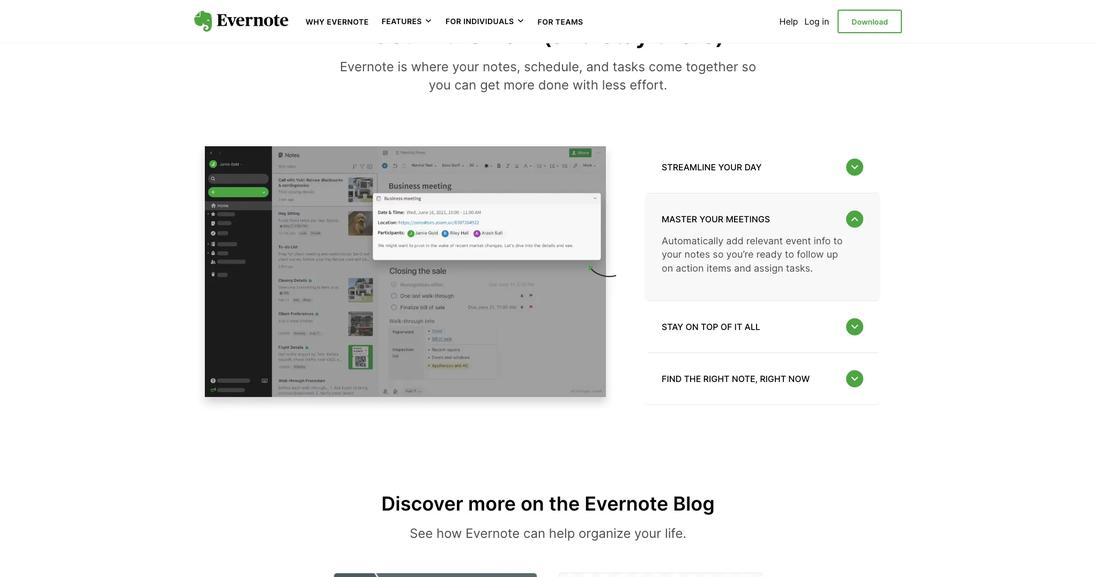 Task type: describe. For each thing, give the bounding box(es) containing it.
why
[[306, 17, 325, 26]]

schedule,
[[524, 59, 583, 75]]

0 vertical spatial to
[[834, 236, 843, 247]]

evernote inside evernote is where your notes, schedule, and tasks come together so you can get more done with less effort.
[[340, 59, 394, 75]]

info
[[814, 236, 831, 247]]

download
[[852, 17, 888, 26]]

and inside evernote is where your notes, schedule, and tasks come together so you can get more done with less effort.
[[587, 59, 609, 75]]

can inside evernote is where your notes, schedule, and tasks come together so you can get more done with less effort.
[[455, 77, 477, 93]]

notes
[[685, 249, 710, 260]]

why evernote link
[[306, 16, 369, 27]]

teams
[[556, 17, 583, 26]]

it
[[735, 322, 743, 332]]

discover
[[382, 492, 464, 516]]

streamline your day
[[662, 162, 762, 173]]

event
[[786, 236, 811, 247]]

stay
[[601, 21, 649, 50]]

1 vertical spatial the
[[684, 374, 701, 384]]

2 horizontal spatial on
[[686, 322, 699, 332]]

and inside automatically add relevant event info to your notes so you're ready to follow up on action items and assign tasks.
[[734, 263, 752, 274]]

evernote up organize
[[585, 492, 669, 516]]

see
[[410, 526, 433, 542]]

1 right from the left
[[704, 374, 730, 384]]

evernote right how
[[466, 526, 520, 542]]

assign
[[754, 263, 784, 274]]

in for get
[[418, 21, 439, 50]]

you're
[[727, 249, 754, 260]]

for for for individuals
[[446, 17, 462, 26]]

your inside evernote is where your notes, schedule, and tasks come together so you can get more done with less effort.
[[452, 59, 479, 75]]

1 vertical spatial more
[[468, 492, 516, 516]]

streamline
[[662, 162, 716, 173]]

get
[[480, 77, 500, 93]]

life.
[[665, 526, 687, 542]]

is
[[398, 59, 408, 75]]

come
[[649, 59, 683, 75]]

your left life.
[[635, 526, 662, 542]]

(and
[[543, 21, 595, 50]]

where
[[411, 59, 449, 75]]

more inside evernote is where your notes, schedule, and tasks come together so you can get more done with less effort.
[[504, 77, 535, 93]]

for for for teams
[[538, 17, 554, 26]]

items
[[707, 263, 732, 274]]

1 horizontal spatial can
[[524, 526, 546, 542]]

so inside automatically add relevant event info to your notes so you're ready to follow up on action items and assign tasks.
[[713, 249, 724, 260]]

automatically add relevant event info to your notes so you're ready to follow up on action items and assign tasks.
[[662, 236, 843, 274]]

2 vertical spatial the
[[549, 492, 580, 516]]

together
[[686, 59, 739, 75]]

log in
[[805, 16, 830, 27]]

for teams link
[[538, 16, 583, 27]]

there)
[[655, 21, 725, 50]]

discover more on the evernote blog
[[382, 492, 715, 516]]

meetings
[[726, 214, 770, 225]]

so inside evernote is where your notes, schedule, and tasks come together so you can get more done with less effort.
[[742, 59, 757, 75]]

stay
[[662, 322, 684, 332]]

find the right note, right now
[[662, 374, 810, 384]]

how
[[437, 526, 462, 542]]

0 horizontal spatial to
[[785, 249, 795, 260]]

organize
[[579, 526, 631, 542]]

action
[[676, 263, 704, 274]]

log in link
[[805, 16, 830, 27]]

now
[[789, 374, 810, 384]]

blog
[[673, 492, 715, 516]]



Task type: vqa. For each thing, say whether or not it's contained in the screenshot.
top an
no



Task type: locate. For each thing, give the bounding box(es) containing it.
for
[[446, 17, 462, 26], [538, 17, 554, 26]]

master
[[662, 214, 698, 225]]

why evernote
[[306, 17, 369, 26]]

for individuals
[[446, 17, 514, 26]]

the right find
[[684, 374, 701, 384]]

on
[[662, 263, 673, 274], [686, 322, 699, 332], [521, 492, 544, 516]]

get in the flow (and stay there)
[[371, 21, 725, 50]]

0 horizontal spatial in
[[418, 21, 439, 50]]

can
[[455, 77, 477, 93], [524, 526, 546, 542]]

note,
[[732, 374, 758, 384]]

your up automatically
[[700, 214, 724, 225]]

and
[[587, 59, 609, 75], [734, 263, 752, 274]]

your left day
[[719, 162, 743, 173]]

follow
[[797, 249, 824, 260]]

your
[[452, 59, 479, 75], [719, 162, 743, 173], [700, 214, 724, 225], [662, 249, 682, 260], [635, 526, 662, 542]]

and up with
[[587, 59, 609, 75]]

0 horizontal spatial can
[[455, 77, 477, 93]]

features
[[382, 17, 422, 26]]

0 vertical spatial on
[[662, 263, 673, 274]]

can left help
[[524, 526, 546, 542]]

day
[[745, 162, 762, 173]]

on up the see how evernote can help organize your life.
[[521, 492, 544, 516]]

notes,
[[483, 59, 521, 75]]

relevant
[[747, 236, 783, 247]]

2 horizontal spatial the
[[684, 374, 701, 384]]

on left action
[[662, 263, 673, 274]]

1 horizontal spatial the
[[549, 492, 580, 516]]

0 vertical spatial the
[[445, 21, 482, 50]]

0 horizontal spatial and
[[587, 59, 609, 75]]

of
[[721, 322, 732, 332]]

for left individuals
[[446, 17, 462, 26]]

0 vertical spatial and
[[587, 59, 609, 75]]

your up action
[[662, 249, 682, 260]]

your right the where
[[452, 59, 479, 75]]

done
[[538, 77, 569, 93]]

add
[[727, 236, 744, 247]]

up
[[827, 249, 838, 260]]

on inside automatically add relevant event info to your notes so you're ready to follow up on action items and assign tasks.
[[662, 263, 673, 274]]

in up the where
[[418, 21, 439, 50]]

0 horizontal spatial on
[[521, 492, 544, 516]]

 image
[[194, 124, 623, 423]]

for inside button
[[446, 17, 462, 26]]

right
[[704, 374, 730, 384], [760, 374, 787, 384]]

so
[[742, 59, 757, 75], [713, 249, 724, 260]]

evernote right why
[[327, 17, 369, 26]]

0 vertical spatial can
[[455, 77, 477, 93]]

log
[[805, 16, 820, 27]]

evernote left is
[[340, 59, 394, 75]]

1 horizontal spatial to
[[834, 236, 843, 247]]

with
[[573, 77, 599, 93]]

so right 'together' at the right top of the page
[[742, 59, 757, 75]]

individuals
[[464, 17, 514, 26]]

2 right from the left
[[760, 374, 787, 384]]

in for log
[[822, 16, 830, 27]]

for left teams
[[538, 17, 554, 26]]

you
[[429, 77, 451, 93]]

the up the where
[[445, 21, 482, 50]]

see how evernote can help organize your life.
[[410, 526, 687, 542]]

so up items
[[713, 249, 724, 260]]

your inside automatically add relevant event info to your notes so you're ready to follow up on action items and assign tasks.
[[662, 249, 682, 260]]

help
[[549, 526, 575, 542]]

all
[[745, 322, 761, 332]]

evernote is where your notes, schedule, and tasks come together so you can get more done with less effort.
[[340, 59, 757, 93]]

0 horizontal spatial so
[[713, 249, 724, 260]]

can left get
[[455, 77, 477, 93]]

for individuals button
[[446, 16, 525, 27]]

evernote
[[327, 17, 369, 26], [340, 59, 394, 75], [585, 492, 669, 516], [466, 526, 520, 542]]

0 vertical spatial so
[[742, 59, 757, 75]]

1 vertical spatial and
[[734, 263, 752, 274]]

1 horizontal spatial in
[[822, 16, 830, 27]]

1 horizontal spatial right
[[760, 374, 787, 384]]

stay on top of it all
[[662, 322, 761, 332]]

the
[[445, 21, 482, 50], [684, 374, 701, 384], [549, 492, 580, 516]]

1 horizontal spatial for
[[538, 17, 554, 26]]

features button
[[382, 16, 433, 27]]

and down the you're
[[734, 263, 752, 274]]

find
[[662, 374, 682, 384]]

tasks
[[613, 59, 645, 75]]

automatically
[[662, 236, 724, 247]]

right left note,
[[704, 374, 730, 384]]

in
[[822, 16, 830, 27], [418, 21, 439, 50]]

to down event
[[785, 249, 795, 260]]

help link
[[780, 16, 798, 27]]

right left now
[[760, 374, 787, 384]]

0 horizontal spatial right
[[704, 374, 730, 384]]

1 horizontal spatial on
[[662, 263, 673, 274]]

less
[[602, 77, 626, 93]]

help
[[780, 16, 798, 27]]

1 horizontal spatial and
[[734, 263, 752, 274]]

1 vertical spatial to
[[785, 249, 795, 260]]

master your meetings
[[662, 214, 770, 225]]

0 horizontal spatial for
[[446, 17, 462, 26]]

to
[[834, 236, 843, 247], [785, 249, 795, 260]]

1 vertical spatial can
[[524, 526, 546, 542]]

to up up
[[834, 236, 843, 247]]

1 vertical spatial on
[[686, 322, 699, 332]]

effort.
[[630, 77, 668, 93]]

download link
[[838, 10, 902, 33]]

top
[[701, 322, 719, 332]]

0 vertical spatial more
[[504, 77, 535, 93]]

1 horizontal spatial so
[[742, 59, 757, 75]]

get
[[371, 21, 412, 50]]

for teams
[[538, 17, 583, 26]]

1 vertical spatial so
[[713, 249, 724, 260]]

more
[[504, 77, 535, 93], [468, 492, 516, 516]]

flow
[[488, 21, 537, 50]]

tasks.
[[786, 263, 813, 274]]

evernote logo image
[[194, 11, 289, 32]]

ready
[[757, 249, 783, 260]]

on left top
[[686, 322, 699, 332]]

0 horizontal spatial the
[[445, 21, 482, 50]]

the up help
[[549, 492, 580, 516]]

2 vertical spatial on
[[521, 492, 544, 516]]

in right log
[[822, 16, 830, 27]]



